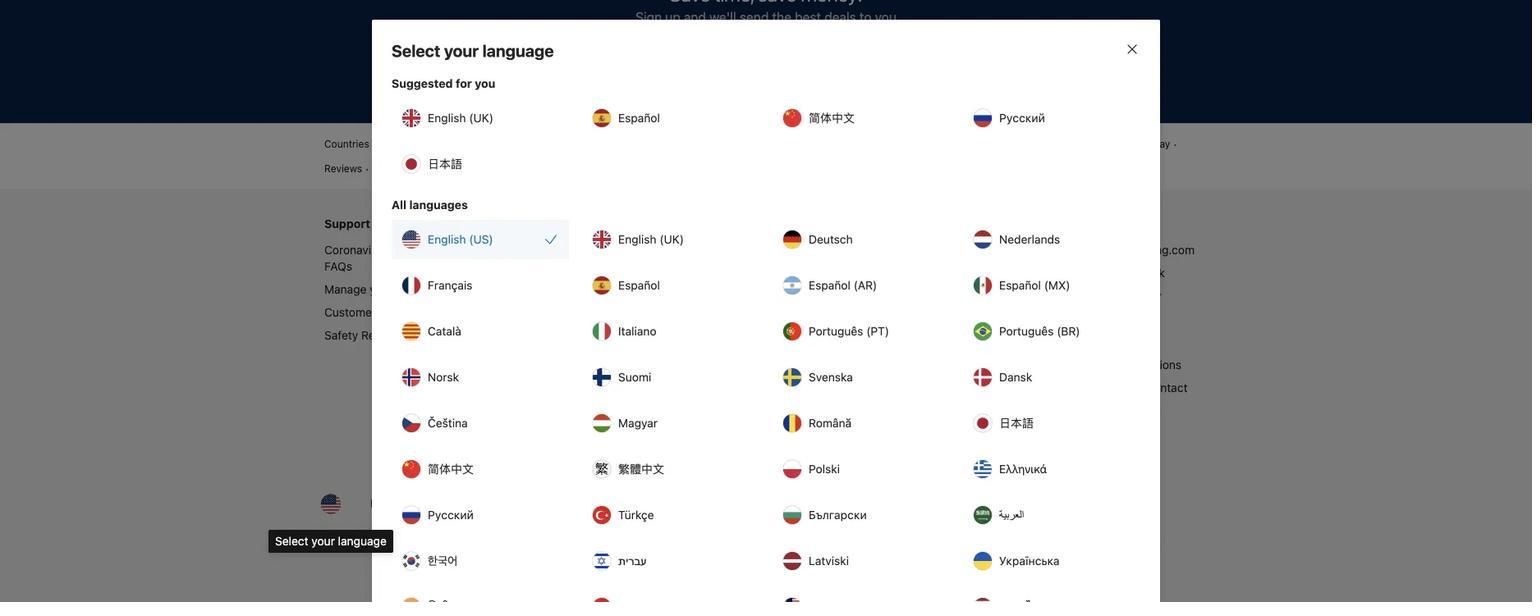 Task type: locate. For each thing, give the bounding box(es) containing it.
for inside booking.com for travel agents
[[611, 428, 626, 441]]

safety
[[324, 329, 358, 343]]

日本語 button down dansk button
[[964, 404, 1141, 444]]

traveller review awards link
[[539, 336, 667, 349]]

0 horizontal spatial русский button
[[392, 496, 569, 536]]

terms for terms and settings
[[754, 217, 789, 231]]

0 horizontal spatial 日本語 button
[[392, 145, 569, 184]]

0 horizontal spatial the
[[751, 567, 766, 578]]

customer
[[324, 306, 376, 320]]

help
[[965, 267, 988, 280], [422, 306, 445, 320]]

resolution
[[798, 290, 850, 303]]

1 vertical spatial you
[[475, 77, 496, 90]]

dansk
[[1000, 371, 1033, 384]]

extranet
[[923, 244, 967, 257]]

0 horizontal spatial 简体中文
[[428, 463, 474, 476]]

discover up 'genius'
[[539, 217, 589, 231]]

genius loyalty program link
[[539, 244, 661, 257]]

1 vertical spatial 简体中文
[[428, 463, 474, 476]]

(ar)
[[854, 279, 878, 292]]

partner help
[[923, 267, 988, 280]]

seasonal and holiday deals
[[539, 267, 683, 280]]

the left best
[[773, 9, 792, 25]]

unique
[[1071, 139, 1104, 150]]

0 horizontal spatial русский
[[428, 509, 474, 522]]

עברית button
[[582, 542, 760, 582]]

0 vertical spatial discover
[[372, 163, 413, 175]]

select inside select your language dialog
[[392, 41, 441, 60]]

0 horizontal spatial english (uk) button
[[392, 99, 569, 138]]

to right best
[[860, 9, 872, 25]]

1 português from the left
[[809, 325, 864, 338]]

work
[[1138, 267, 1165, 280]]

1 horizontal spatial 日本語 button
[[964, 404, 1141, 444]]

english down "suggested for you"
[[428, 111, 466, 125]]

1 horizontal spatial to
[[1139, 139, 1149, 150]]

terms up privacy
[[754, 217, 789, 231]]

help up list your property 'link' in the right of the page
[[965, 267, 988, 280]]

1 horizontal spatial (uk)
[[660, 233, 684, 246]]

català button
[[392, 312, 569, 352]]

日本語 button up languages
[[392, 145, 569, 184]]

0 vertical spatial english (uk) button
[[392, 99, 569, 138]]

for up "review"
[[611, 313, 626, 326]]

support
[[324, 217, 370, 231]]

1 horizontal spatial discover
[[539, 217, 589, 231]]

español button down your email address email field
[[582, 99, 760, 138]]

services.
[[954, 567, 996, 578]]

to left stay at top
[[1139, 139, 1149, 150]]

0 horizontal spatial deals
[[654, 267, 683, 280]]

0 vertical spatial travel
[[539, 290, 571, 303]]

1 horizontal spatial you
[[875, 9, 897, 25]]

travel down seasonal
[[539, 290, 571, 303]]

english for 日本語
[[428, 111, 466, 125]]

0 horizontal spatial travel
[[539, 290, 571, 303]]

articles
[[574, 290, 613, 303]]

and
[[684, 9, 706, 25], [792, 217, 813, 231], [590, 267, 610, 280], [899, 567, 916, 578]]

&
[[796, 244, 804, 257], [790, 267, 798, 280]]

0 horizontal spatial (uk)
[[469, 111, 494, 125]]

0 vertical spatial 日本語 button
[[392, 145, 569, 184]]

1 vertical spatial español button
[[582, 266, 760, 306]]

português (br) button
[[964, 312, 1141, 352]]

of
[[632, 567, 641, 578]]

booking.com down travel articles
[[539, 313, 608, 326]]

1 horizontal spatial travel
[[629, 428, 661, 441]]

booking.com up agents
[[539, 428, 608, 441]]

русский button up 한국어 button
[[392, 496, 569, 536]]

1 vertical spatial travel
[[629, 428, 661, 441]]

1 vertical spatial for
[[611, 313, 626, 326]]

for for business
[[611, 313, 626, 326]]

português left (br)
[[1000, 325, 1054, 338]]

countries
[[324, 139, 369, 150]]

booking.com inside booking.com for travel agents
[[539, 428, 608, 441]]

1 vertical spatial &
[[790, 267, 798, 280]]

español (mx) button
[[964, 266, 1141, 306]]

čeština button
[[392, 404, 569, 444]]

suomi
[[619, 371, 652, 384]]

1 vertical spatial русский button
[[392, 496, 569, 536]]

português down resolution
[[809, 325, 864, 338]]

affiliate
[[985, 313, 1024, 326]]

0 vertical spatial español button
[[582, 99, 760, 138]]

and right up
[[684, 9, 706, 25]]

русский button up unique
[[964, 99, 1141, 138]]

english (uk) down "suggested for you"
[[428, 111, 494, 125]]

coronavirus (covid-19) faqs
[[324, 244, 453, 274]]

2 português from the left
[[1000, 325, 1054, 338]]

1 horizontal spatial select your language
[[392, 41, 554, 60]]

discover up all
[[372, 163, 413, 175]]

0 horizontal spatial language
[[338, 536, 387, 549]]

is
[[600, 567, 608, 578]]

0 vertical spatial language
[[483, 41, 554, 60]]

1 vertical spatial help
[[422, 306, 445, 320]]

1 vertical spatial 日本語
[[1000, 417, 1034, 430]]

& up terms & conditions
[[796, 244, 804, 257]]

1 vertical spatial select
[[275, 536, 309, 549]]

русский button
[[964, 99, 1141, 138], [392, 496, 569, 536]]

booking.com for booking.com for business
[[539, 313, 608, 326]]

0 vertical spatial 简体中文 button
[[773, 99, 950, 138]]

discover inside "link"
[[372, 163, 413, 175]]

简体中文 for 简体中文 button to the right
[[809, 111, 855, 125]]

the
[[773, 9, 792, 25], [751, 567, 766, 578]]

0 vertical spatial &
[[796, 244, 804, 257]]

0 vertical spatial for
[[456, 77, 472, 90]]

português inside button
[[1000, 325, 1054, 338]]

genius loyalty program
[[539, 244, 661, 257]]

manage your trips link
[[324, 283, 420, 297]]

0 vertical spatial select
[[392, 41, 441, 60]]

0 horizontal spatial help
[[422, 306, 445, 320]]

suggested
[[392, 77, 453, 90]]

english (uk) button
[[392, 99, 569, 138], [582, 220, 760, 260]]

1 horizontal spatial language
[[483, 41, 554, 60]]

about
[[1091, 244, 1123, 257]]

日本語 down dansk
[[1000, 417, 1034, 430]]

한국어
[[428, 555, 458, 568]]

for right suggested
[[456, 77, 472, 90]]

0 horizontal spatial select your language
[[275, 536, 387, 549]]

1 horizontal spatial 简体中文 button
[[773, 99, 950, 138]]

1 vertical spatial to
[[1139, 139, 1149, 150]]

flight
[[539, 382, 569, 395]]

1 horizontal spatial english (uk)
[[619, 233, 684, 246]]

english (uk) button up holiday
[[582, 220, 760, 260]]

español button up business
[[582, 266, 760, 306]]

terms
[[754, 217, 789, 231], [754, 267, 787, 280]]

manage your trips
[[324, 283, 420, 297]]

deals right holiday
[[654, 267, 683, 280]]

dispute resolution link
[[754, 290, 850, 303]]

0 vertical spatial (uk)
[[469, 111, 494, 125]]

investor relations
[[1091, 359, 1182, 372]]

terms for terms & conditions
[[754, 267, 787, 280]]

čeština
[[428, 417, 468, 430]]

select your language dialog
[[352, 0, 1180, 603]]

(uk) up seasonal and holiday deals link
[[660, 233, 684, 246]]

language
[[483, 41, 554, 60], [338, 536, 387, 549]]

finder
[[572, 382, 603, 395]]

1 vertical spatial deals
[[654, 267, 683, 280]]

1 horizontal spatial 日本語
[[1000, 417, 1034, 430]]

holiday
[[613, 267, 651, 280]]

19)
[[436, 244, 453, 257]]

stay
[[1152, 139, 1171, 150]]

0 horizontal spatial you
[[475, 77, 496, 90]]

1 horizontal spatial русский
[[1000, 111, 1046, 125]]

1 vertical spatial terms
[[754, 267, 787, 280]]

help up català
[[422, 306, 445, 320]]

& down privacy & cookies "link"
[[790, 267, 798, 280]]

български
[[809, 509, 867, 522]]

1 horizontal spatial português
[[1000, 325, 1054, 338]]

& for terms
[[790, 267, 798, 280]]

1 vertical spatial english (uk) button
[[582, 220, 760, 260]]

(uk) down "suggested for you"
[[469, 111, 494, 125]]

2 terms from the top
[[754, 267, 787, 280]]

become
[[923, 313, 966, 326]]

0 vertical spatial русский button
[[964, 99, 1141, 138]]

for inside select your language dialog
[[456, 77, 472, 90]]

booking.com left "is"
[[537, 567, 597, 578]]

english left (us)
[[428, 233, 466, 246]]

english (uk) button down "suggested for you"
[[392, 99, 569, 138]]

travel
[[871, 567, 896, 578]]

language inside dialog
[[483, 41, 554, 60]]

1 horizontal spatial english (uk) button
[[582, 220, 760, 260]]

português inside button
[[809, 325, 864, 338]]

0 horizontal spatial select
[[275, 536, 309, 549]]

0 vertical spatial 日本語
[[428, 157, 462, 171]]

português (pt)
[[809, 325, 890, 338]]

0 vertical spatial deals
[[825, 9, 857, 25]]

coronavirus (covid-19) faqs link
[[324, 244, 453, 274]]

for down the reservations
[[611, 428, 626, 441]]

list your property link
[[923, 290, 1017, 303]]

română button
[[773, 404, 950, 444]]

0 horizontal spatial português
[[809, 325, 864, 338]]

1 vertical spatial discover
[[539, 217, 589, 231]]

english for english (uk)
[[428, 233, 466, 246]]

and right travel
[[899, 567, 916, 578]]

deals
[[825, 9, 857, 25], [654, 267, 683, 280]]

norsk button
[[392, 358, 569, 398]]

1 horizontal spatial help
[[965, 267, 988, 280]]

0 horizontal spatial 日本語
[[428, 157, 462, 171]]

0 vertical spatial select your language
[[392, 41, 554, 60]]

booking.com up the work
[[1126, 244, 1195, 257]]

& for privacy
[[796, 244, 804, 257]]

agents
[[539, 444, 576, 458]]

0 vertical spatial english (uk)
[[428, 111, 494, 125]]

1 vertical spatial русский
[[428, 509, 474, 522]]

you
[[875, 9, 897, 25], [475, 77, 496, 90]]

0 vertical spatial the
[[773, 9, 792, 25]]

0 horizontal spatial to
[[860, 9, 872, 25]]

1 vertical spatial (uk)
[[660, 233, 684, 246]]

program
[[616, 244, 661, 257]]

terms and settings
[[754, 217, 862, 231]]

loyalty
[[579, 244, 613, 257]]

you right best
[[875, 9, 897, 25]]

1 horizontal spatial select
[[392, 41, 441, 60]]

0 vertical spatial 简体中文
[[809, 111, 855, 125]]

1 vertical spatial language
[[338, 536, 387, 549]]

español
[[619, 111, 660, 125], [619, 279, 660, 292], [809, 279, 851, 292], [1000, 279, 1042, 292]]

português (br)
[[1000, 325, 1081, 338]]

investor relations link
[[1091, 359, 1182, 372]]

ελληνικά
[[1000, 463, 1048, 476]]

0 vertical spatial you
[[875, 9, 897, 25]]

deals right best
[[825, 9, 857, 25]]

awards
[[628, 336, 667, 349]]

english (uk) up holiday
[[619, 233, 684, 246]]

1 horizontal spatial 简体中文
[[809, 111, 855, 125]]

日本語 for the bottommost 日本語 button
[[1000, 417, 1034, 430]]

we'll
[[710, 9, 737, 25]]

日本語 up languages
[[428, 157, 462, 171]]

1 terms from the top
[[754, 217, 789, 231]]

your
[[444, 41, 479, 60], [370, 283, 393, 297], [945, 290, 968, 303], [312, 536, 335, 549]]

0 horizontal spatial discover
[[372, 163, 413, 175]]

2 vertical spatial for
[[611, 428, 626, 441]]

nederlands
[[1000, 233, 1061, 246]]

русский
[[1000, 111, 1046, 125], [428, 509, 474, 522]]

0 vertical spatial to
[[860, 9, 872, 25]]

terms down privacy
[[754, 267, 787, 280]]

reviews link
[[324, 162, 362, 177]]

0 vertical spatial terms
[[754, 217, 789, 231]]

the right inc.,
[[751, 567, 766, 578]]

related
[[919, 567, 952, 578]]

0 vertical spatial русский
[[1000, 111, 1046, 125]]

1 español button from the top
[[582, 99, 760, 138]]

travel down the reservations
[[629, 428, 661, 441]]

you right suggested
[[475, 77, 496, 90]]

1 vertical spatial 日本語 button
[[964, 404, 1141, 444]]

1 vertical spatial 简体中文 button
[[392, 450, 569, 490]]

become an affiliate link
[[923, 313, 1024, 326]]

svenska button
[[773, 358, 950, 398]]

english (uk)
[[428, 111, 494, 125], [619, 233, 684, 246]]

and up privacy & cookies "link"
[[792, 217, 813, 231]]

holdings
[[685, 567, 726, 578]]

reviews
[[324, 163, 362, 175]]

2 español button from the top
[[582, 266, 760, 306]]



Task type: describe. For each thing, give the bounding box(es) containing it.
sign
[[636, 9, 662, 25]]

0 horizontal spatial 简体中文 button
[[392, 450, 569, 490]]

seasonal
[[539, 267, 587, 280]]

português for português (pt)
[[809, 325, 864, 338]]

monthly
[[415, 163, 453, 175]]

deutsch
[[809, 233, 853, 246]]

1 vertical spatial english (uk)
[[619, 233, 684, 246]]

español button for español (ar)
[[582, 266, 760, 306]]

countries link
[[324, 137, 369, 152]]

in
[[829, 567, 837, 578]]

you inside dialog
[[475, 77, 496, 90]]

العربية
[[1000, 509, 1025, 522]]

booking.com for business link
[[539, 313, 677, 326]]

svenska
[[809, 371, 853, 384]]

sustainability
[[1091, 290, 1162, 303]]

partner
[[923, 267, 962, 280]]

booking.com for booking.com for travel agents
[[539, 428, 608, 441]]

for for you
[[456, 77, 472, 90]]

leader
[[797, 567, 826, 578]]

about booking.com
[[1091, 244, 1195, 257]]

(us)
[[469, 233, 493, 246]]

1 horizontal spatial deals
[[825, 9, 857, 25]]

relations
[[1137, 359, 1182, 372]]

corporate
[[1091, 382, 1145, 395]]

flight finder link
[[539, 382, 603, 395]]

español button for 简体中文
[[582, 99, 760, 138]]

dispute
[[754, 290, 795, 303]]

discover monthly stays
[[372, 163, 480, 175]]

0 horizontal spatial english (uk)
[[428, 111, 494, 125]]

customer service help link
[[324, 306, 445, 320]]

investor
[[1091, 359, 1134, 372]]

restaurant reservations
[[539, 405, 665, 418]]

繁體中文 button
[[582, 450, 760, 490]]

all
[[392, 198, 407, 212]]

français button
[[392, 266, 569, 306]]

english up holiday
[[619, 233, 657, 246]]

for for travel
[[611, 428, 626, 441]]

english (us)
[[428, 233, 493, 246]]

cookies
[[807, 244, 848, 257]]

extranet login link
[[923, 244, 996, 257]]

extranet login
[[923, 244, 996, 257]]

resource
[[361, 329, 411, 343]]

português (pt) button
[[773, 312, 950, 352]]

seasonal and holiday deals link
[[539, 267, 683, 280]]

magyar button
[[582, 404, 760, 444]]

msa statement link
[[754, 313, 835, 326]]

become an affiliate
[[923, 313, 1024, 326]]

booking.com for travel agents
[[539, 428, 661, 458]]

part
[[610, 567, 629, 578]]

faqs
[[324, 260, 352, 274]]

suomi button
[[582, 358, 760, 398]]

українська
[[1000, 555, 1060, 568]]

1 vertical spatial the
[[751, 567, 766, 578]]

latviski button
[[773, 542, 950, 582]]

restaurant
[[539, 405, 597, 418]]

terms & conditions link
[[754, 267, 856, 280]]

繁體中文
[[619, 463, 665, 476]]

and down the genius loyalty program link
[[590, 267, 610, 280]]

online
[[840, 567, 868, 578]]

日本語 for leftmost 日本語 button
[[428, 157, 462, 171]]

traveller review awards
[[539, 336, 667, 349]]

your inside dialog
[[444, 41, 479, 60]]

deutsch button
[[773, 220, 950, 260]]

1 vertical spatial select your language
[[275, 536, 387, 549]]

türkçe button
[[582, 496, 760, 536]]

(mx)
[[1045, 279, 1071, 292]]

partners
[[923, 217, 972, 231]]

booking.com for booking.com is part of booking holdings inc., the world leader in online travel and related services.
[[537, 567, 597, 578]]

0 vertical spatial help
[[965, 267, 988, 280]]

travel articles link
[[539, 290, 613, 303]]

an
[[969, 313, 982, 326]]

places
[[1106, 139, 1137, 150]]

italiano
[[619, 325, 657, 338]]

stays
[[456, 163, 480, 175]]

property
[[972, 290, 1017, 303]]

(uk) for top english (uk) button
[[469, 111, 494, 125]]

discover for discover
[[539, 217, 589, 231]]

conditions
[[801, 267, 856, 280]]

all languages
[[392, 198, 468, 212]]

how we work link
[[1091, 267, 1165, 280]]

traveller
[[539, 336, 584, 349]]

1 horizontal spatial the
[[773, 9, 792, 25]]

ελληνικά button
[[964, 450, 1141, 490]]

العربية button
[[964, 496, 1141, 536]]

select your language inside dialog
[[392, 41, 554, 60]]

privacy & cookies
[[754, 244, 848, 257]]

about booking.com link
[[1091, 244, 1195, 257]]

unique places to stay link
[[1071, 137, 1171, 152]]

privacy & cookies link
[[754, 244, 848, 257]]

nederlands button
[[964, 220, 1141, 260]]

русский for the bottommost русский button
[[428, 509, 474, 522]]

discover monthly stays link
[[372, 162, 480, 177]]

Your email address email field
[[542, 43, 850, 83]]

service
[[379, 306, 419, 320]]

discover for discover monthly stays
[[372, 163, 413, 175]]

dispute resolution
[[754, 290, 850, 303]]

українська button
[[964, 542, 1141, 582]]

简体中文 for leftmost 简体中文 button
[[428, 463, 474, 476]]

polski button
[[773, 450, 950, 490]]

msa statement
[[754, 313, 835, 326]]

1 horizontal spatial русский button
[[964, 99, 1141, 138]]

русский for right русский button
[[1000, 111, 1046, 125]]

genius
[[539, 244, 576, 257]]

(uk) for english (uk) button to the bottom
[[660, 233, 684, 246]]

travel inside booking.com for travel agents
[[629, 428, 661, 441]]

português for português (br)
[[1000, 325, 1054, 338]]

login
[[970, 244, 996, 257]]

français
[[428, 279, 473, 292]]

türkçe
[[619, 509, 654, 522]]

español (ar) button
[[773, 266, 950, 306]]

español (ar)
[[809, 279, 878, 292]]

customer service help
[[324, 306, 445, 320]]

privacy
[[754, 244, 793, 257]]



Task type: vqa. For each thing, say whether or not it's contained in the screenshot.
Türkçe
yes



